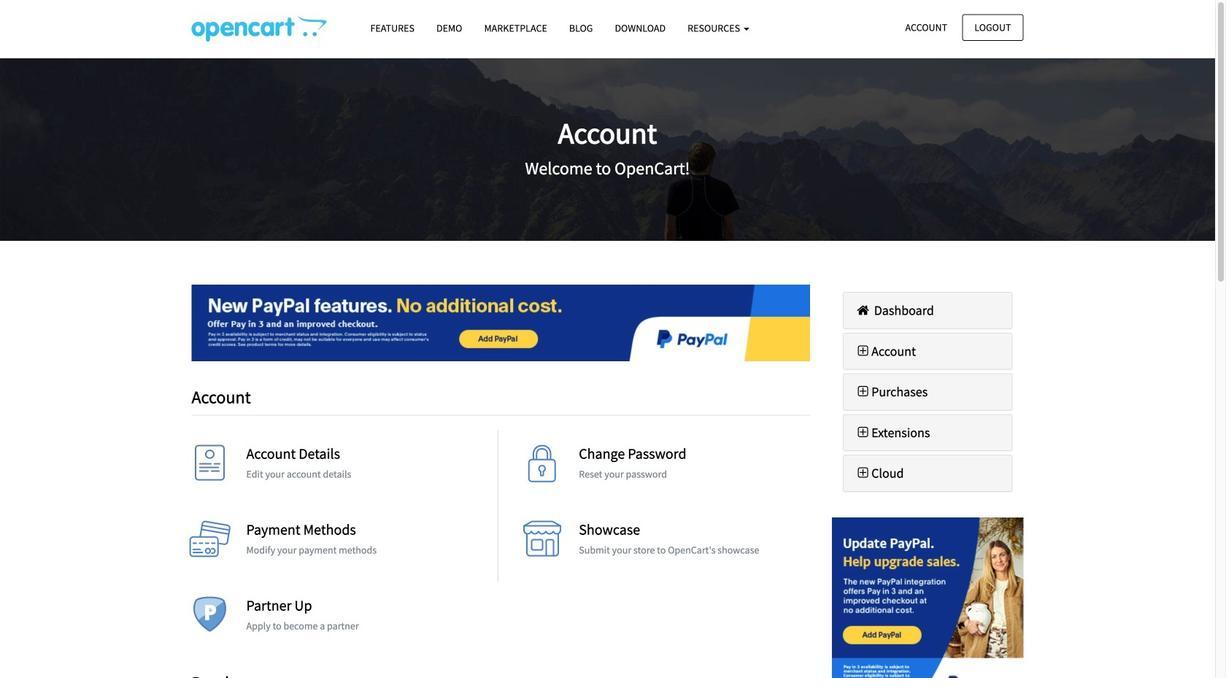 Task type: vqa. For each thing, say whether or not it's contained in the screenshot.
the bottommost plus square o icon
yes



Task type: locate. For each thing, give the bounding box(es) containing it.
2 vertical spatial plus square o image
[[855, 467, 872, 480]]

2 plus square o image from the top
[[855, 426, 872, 439]]

0 vertical spatial plus square o image
[[855, 344, 872, 357]]

plus square o image
[[855, 344, 872, 357], [855, 426, 872, 439], [855, 467, 872, 480]]

account image
[[188, 445, 232, 489]]

1 horizontal spatial paypal image
[[832, 517, 1024, 678]]

paypal image
[[192, 285, 810, 361], [832, 517, 1024, 678]]

apply to become a partner image
[[188, 597, 232, 640]]

0 horizontal spatial paypal image
[[192, 285, 810, 361]]

opencart - your account image
[[192, 15, 327, 42]]

1 vertical spatial plus square o image
[[855, 426, 872, 439]]

1 plus square o image from the top
[[855, 344, 872, 357]]



Task type: describe. For each thing, give the bounding box(es) containing it.
home image
[[855, 304, 872, 317]]

0 vertical spatial paypal image
[[192, 285, 810, 361]]

1 vertical spatial paypal image
[[832, 517, 1024, 678]]

payment methods image
[[188, 521, 232, 565]]

3 plus square o image from the top
[[855, 467, 872, 480]]

showcase image
[[521, 521, 564, 565]]

change password image
[[521, 445, 564, 489]]

plus square o image
[[855, 385, 872, 398]]



